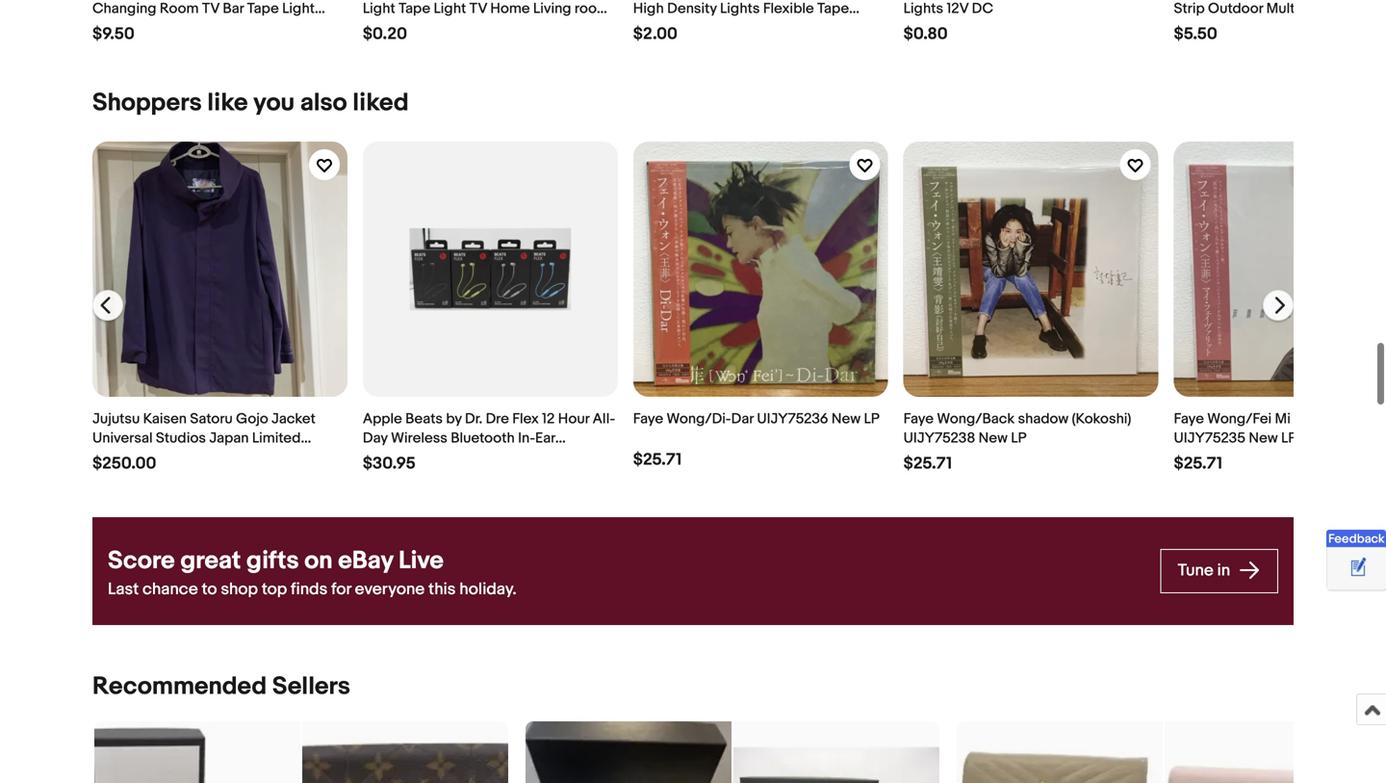 Task type: describe. For each thing, give the bounding box(es) containing it.
score great gifts on ebay live last chance to shop top finds for everyone this holiday.
[[108, 546, 517, 599]]

faye for new
[[1175, 410, 1205, 428]]

uijy75238
[[904, 430, 976, 447]]

$2.00 link
[[634, 0, 889, 44]]

shoppers like you also liked
[[92, 88, 409, 118]]

jacket
[[272, 410, 316, 428]]

bluetooth
[[451, 430, 515, 447]]

$9.50 link
[[92, 0, 348, 44]]

in-
[[518, 430, 536, 447]]

$0.20 text field
[[363, 24, 407, 44]]

$0.80 link
[[904, 0, 1159, 44]]

you
[[254, 88, 295, 118]]

12
[[542, 410, 555, 428]]

uijy75235
[[1175, 430, 1246, 447]]

last
[[108, 579, 139, 599]]

$0.80
[[904, 24, 948, 44]]

$9.50
[[92, 24, 135, 44]]

shadow
[[1019, 410, 1069, 428]]

by
[[446, 410, 462, 428]]

uijy75236
[[757, 410, 829, 428]]

studios
[[156, 430, 206, 447]]

flex
[[513, 410, 539, 428]]

satoru
[[190, 410, 233, 428]]

0 horizontal spatial $25.71
[[634, 450, 682, 470]]

$2.00 text field
[[634, 24, 678, 44]]

dr.
[[465, 410, 483, 428]]

universal
[[92, 430, 153, 447]]

wong/di-
[[667, 410, 732, 428]]

sellers
[[272, 672, 351, 702]]

holiday.
[[460, 579, 517, 599]]

size
[[161, 449, 189, 466]]

yin
[[1337, 410, 1358, 428]]

also
[[300, 88, 347, 118]]

$25.71 inside faye wong/fei mi mi zhi yin uijy75235 new lp $25.71
[[1175, 454, 1223, 474]]

$250.00
[[92, 454, 156, 474]]

hour
[[558, 410, 590, 428]]

limited
[[252, 430, 301, 447]]

l-
[[150, 449, 161, 466]]

score great gifts on ebay live link
[[108, 545, 1146, 578]]

$0.20
[[363, 24, 407, 44]]

0 horizontal spatial new
[[832, 410, 861, 428]]

tune in
[[1179, 560, 1235, 581]]

tune
[[1179, 560, 1214, 581]]

$0.80 text field
[[904, 24, 948, 44]]

gifts
[[247, 546, 299, 576]]

faye wong/di-dar uijy75236 new lp
[[634, 410, 880, 428]]

1 mi from the left
[[1276, 410, 1291, 428]]



Task type: vqa. For each thing, say whether or not it's contained in the screenshot.
Apple Beats By Dr. Dre Flex 12 Hour All- Day Wireless Bluetooth In-Ear Headphones
yes



Task type: locate. For each thing, give the bounding box(es) containing it.
apple
[[363, 410, 402, 428]]

$25.71 down wong/di-
[[634, 450, 682, 470]]

1 horizontal spatial mi
[[1295, 410, 1310, 428]]

all-
[[593, 410, 616, 428]]

wong/fei
[[1208, 410, 1272, 428]]

cosplay
[[92, 449, 147, 466]]

$30.95
[[363, 454, 416, 474]]

recommended sellers
[[92, 672, 351, 702]]

2 horizontal spatial $25.71
[[1175, 454, 1223, 474]]

liked
[[353, 88, 409, 118]]

day
[[363, 430, 388, 447]]

top
[[262, 579, 287, 599]]

$5.50 link
[[1175, 0, 1387, 44]]

$25.71 text field down wong/di-
[[634, 450, 682, 470]]

dar
[[732, 410, 754, 428]]

wong/back
[[938, 410, 1015, 428]]

japan
[[209, 430, 249, 447]]

beats
[[406, 410, 443, 428]]

headphones
[[363, 449, 447, 466]]

$250.00 text field
[[92, 454, 156, 474]]

score
[[108, 546, 175, 576]]

lp down the shadow
[[1012, 430, 1027, 447]]

wireless
[[391, 430, 448, 447]]

$25.71 text field for faye wong/di-dar uijy75236 new lp
[[634, 450, 682, 470]]

this
[[429, 579, 456, 599]]

tune in link
[[1161, 549, 1279, 593]]

$0.20 link
[[363, 0, 618, 44]]

faye wong/back shadow (kokoshi) uijy75238 new lp $25.71
[[904, 410, 1132, 474]]

lp right 'uijy75236'
[[864, 410, 880, 428]]

2 horizontal spatial faye
[[1175, 410, 1205, 428]]

like
[[207, 88, 248, 118]]

1 horizontal spatial faye
[[904, 410, 934, 428]]

$25.71 down uijy75235
[[1175, 454, 1223, 474]]

(kokoshi)
[[1073, 410, 1132, 428]]

2 horizontal spatial new
[[1250, 430, 1279, 447]]

1 horizontal spatial lp
[[1012, 430, 1027, 447]]

$2.00
[[634, 24, 678, 44]]

$30.95 text field
[[363, 454, 416, 474]]

live
[[399, 546, 444, 576]]

lp right uijy75235
[[1282, 430, 1298, 447]]

$25.71 text field
[[634, 450, 682, 470], [904, 454, 953, 474]]

jujutsu
[[92, 410, 140, 428]]

mi
[[1276, 410, 1291, 428], [1295, 410, 1310, 428]]

2 horizontal spatial lp
[[1282, 430, 1298, 447]]

jujutsu kaisen satoru gojo jacket universal studios japan limited cosplay l-size
[[92, 410, 316, 466]]

new right 'uijy75236'
[[832, 410, 861, 428]]

on
[[305, 546, 333, 576]]

$25.71
[[634, 450, 682, 470], [904, 454, 953, 474], [1175, 454, 1223, 474]]

$25.71 text field down uijy75238
[[904, 454, 953, 474]]

zhi
[[1314, 410, 1334, 428]]

to
[[202, 579, 217, 599]]

$5.50
[[1175, 24, 1218, 44]]

new down wong/back in the bottom of the page
[[979, 430, 1008, 447]]

faye right the all-
[[634, 410, 664, 428]]

$25.71 text field for faye wong/back shadow (kokoshi) uijy75238 new lp
[[904, 454, 953, 474]]

1 horizontal spatial $25.71
[[904, 454, 953, 474]]

$25.71 text field
[[1175, 454, 1223, 474]]

new inside faye wong/back shadow (kokoshi) uijy75238 new lp $25.71
[[979, 430, 1008, 447]]

0 horizontal spatial $25.71 text field
[[634, 450, 682, 470]]

2 faye from the left
[[904, 410, 934, 428]]

shoppers
[[92, 88, 202, 118]]

$25.71 down uijy75238
[[904, 454, 953, 474]]

3 faye from the left
[[1175, 410, 1205, 428]]

$9.50 text field
[[92, 24, 135, 44]]

great
[[180, 546, 241, 576]]

in
[[1218, 560, 1231, 581]]

faye inside faye wong/fei mi mi zhi yin uijy75235 new lp $25.71
[[1175, 410, 1205, 428]]

lp
[[864, 410, 880, 428], [1012, 430, 1027, 447], [1282, 430, 1298, 447]]

faye
[[634, 410, 664, 428], [904, 410, 934, 428], [1175, 410, 1205, 428]]

chance
[[143, 579, 198, 599]]

new
[[832, 410, 861, 428], [979, 430, 1008, 447], [1250, 430, 1279, 447]]

faye for $25.71
[[904, 410, 934, 428]]

new down wong/fei
[[1250, 430, 1279, 447]]

$5.50 text field
[[1175, 24, 1218, 44]]

1 faye from the left
[[634, 410, 664, 428]]

apple beats by dr. dre flex 12 hour all- day wireless bluetooth in-ear headphones
[[363, 410, 616, 466]]

0 horizontal spatial faye
[[634, 410, 664, 428]]

1 horizontal spatial new
[[979, 430, 1008, 447]]

0 horizontal spatial mi
[[1276, 410, 1291, 428]]

$25.71 inside faye wong/back shadow (kokoshi) uijy75238 new lp $25.71
[[904, 454, 953, 474]]

shop
[[221, 579, 258, 599]]

2 mi from the left
[[1295, 410, 1310, 428]]

0 horizontal spatial lp
[[864, 410, 880, 428]]

everyone
[[355, 579, 425, 599]]

feedback
[[1329, 532, 1386, 547]]

ebay
[[338, 546, 393, 576]]

recommended
[[92, 672, 267, 702]]

faye up uijy75235
[[1175, 410, 1205, 428]]

faye wong/fei mi mi zhi yin uijy75235 new lp $25.71
[[1175, 410, 1358, 474]]

faye inside faye wong/back shadow (kokoshi) uijy75238 new lp $25.71
[[904, 410, 934, 428]]

dre
[[486, 410, 509, 428]]

lp inside faye wong/fei mi mi zhi yin uijy75235 new lp $25.71
[[1282, 430, 1298, 447]]

1 horizontal spatial $25.71 text field
[[904, 454, 953, 474]]

faye up uijy75238
[[904, 410, 934, 428]]

ear
[[536, 430, 556, 447]]

for
[[331, 579, 351, 599]]

gojo
[[236, 410, 268, 428]]

lp inside faye wong/back shadow (kokoshi) uijy75238 new lp $25.71
[[1012, 430, 1027, 447]]

finds
[[291, 579, 328, 599]]

new inside faye wong/fei mi mi zhi yin uijy75235 new lp $25.71
[[1250, 430, 1279, 447]]

kaisen
[[143, 410, 187, 428]]



